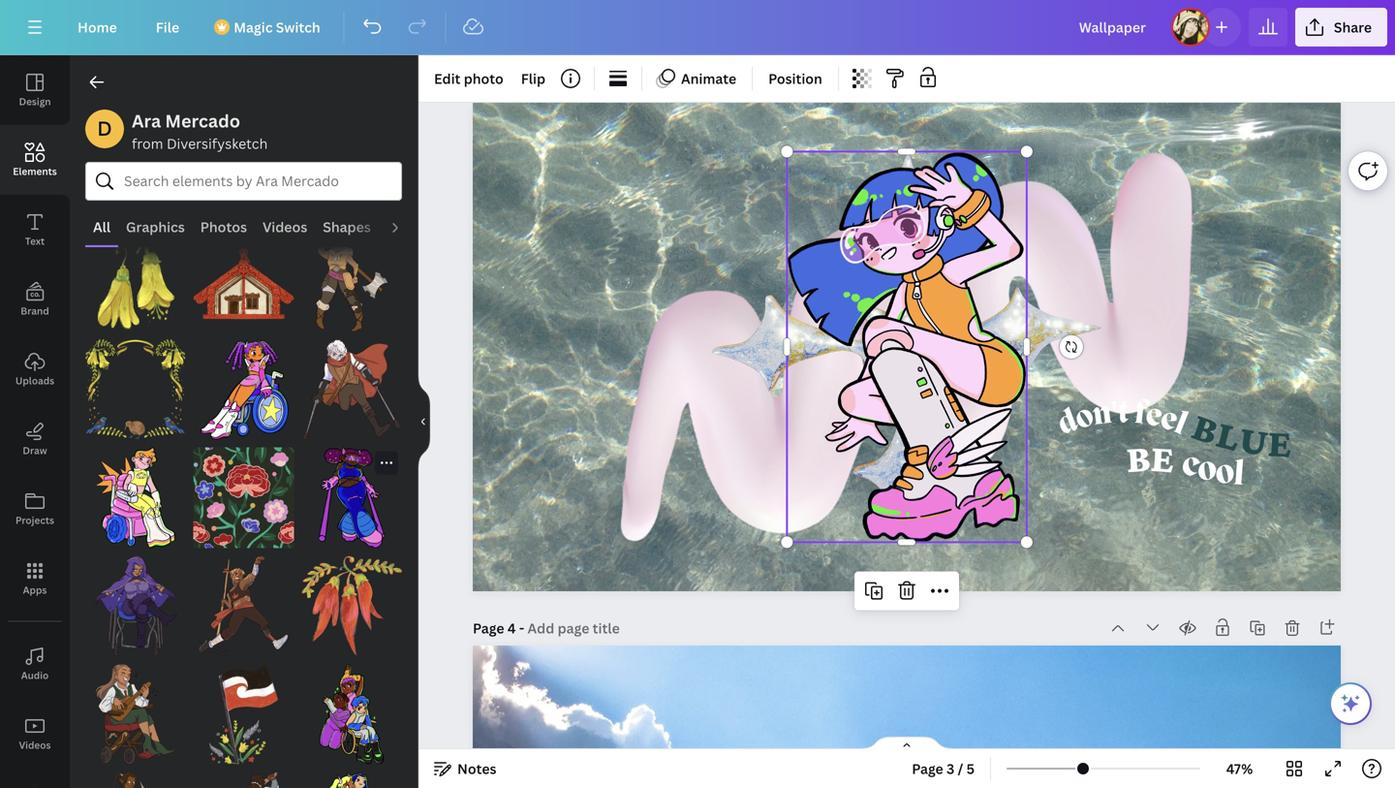 Task type: describe. For each thing, give the bounding box(es) containing it.
share button
[[1296, 8, 1388, 47]]

o inside o n ' t
[[1073, 400, 1098, 438]]

side panel tab list
[[0, 55, 70, 788]]

elements button
[[0, 125, 70, 195]]

flip button
[[513, 63, 553, 94]]

diversifysketch link
[[167, 134, 268, 153]]

text
[[25, 235, 45, 248]]

main menu bar
[[0, 0, 1396, 55]]

file
[[156, 18, 179, 36]]

0 vertical spatial videos
[[263, 218, 307, 236]]

elements
[[13, 165, 57, 178]]

page 3 / 5
[[912, 759, 975, 778]]

ara
[[132, 109, 161, 133]]

b for b
[[1187, 403, 1225, 453]]

d
[[1054, 405, 1083, 443]]

photos
[[200, 218, 247, 236]]

f
[[1133, 398, 1149, 433]]

file button
[[140, 8, 195, 47]]

position button
[[761, 63, 830, 94]]

videos inside side panel "tab list"
[[19, 739, 51, 752]]

hide image
[[418, 375, 430, 468]]

e right f
[[1157, 403, 1182, 440]]

b e c o o l
[[1126, 435, 1246, 495]]

block print style korean peonies image
[[194, 447, 294, 548]]

mercado
[[165, 109, 240, 133]]

loose cartoon fantasy roleplaying female archer image
[[85, 772, 186, 788]]

edit
[[434, 69, 461, 88]]

notes
[[457, 759, 497, 778]]

apps
[[23, 584, 47, 597]]

photos button
[[193, 208, 255, 245]]

magic
[[234, 18, 273, 36]]

-
[[519, 619, 525, 637]]

diversifysketch element
[[85, 110, 124, 148]]

0 horizontal spatial videos button
[[0, 699, 70, 769]]

page 4 -
[[473, 619, 528, 637]]

draw
[[23, 444, 47, 457]]

notes button
[[426, 753, 504, 784]]

loose cartoon fantasy roleplaying assassin woman image
[[85, 556, 186, 656]]

3
[[947, 759, 955, 778]]

audio inside side panel "tab list"
[[21, 669, 49, 682]]

1 horizontal spatial audio button
[[379, 208, 433, 245]]

uploads
[[15, 374, 54, 387]]

o right c
[[1214, 455, 1237, 494]]

design button
[[0, 55, 70, 125]]

flip
[[521, 69, 546, 88]]

loose cartoon fantasy roleplaying woman image
[[302, 231, 402, 331]]

c
[[1178, 447, 1204, 487]]

t
[[1119, 397, 1130, 431]]

u
[[1237, 416, 1272, 464]]

1 horizontal spatial videos button
[[255, 208, 315, 245]]

diversifysketch image
[[85, 110, 124, 148]]

brand
[[21, 304, 49, 317]]

edit photo
[[434, 69, 504, 88]]

47% button
[[1209, 753, 1272, 784]]

projects button
[[0, 474, 70, 544]]

edit photo button
[[426, 63, 512, 94]]

waitangi treaty grounds - te whare rūnanga image
[[194, 231, 294, 331]]

home link
[[62, 8, 133, 47]]

loose cartoon fantasy roleplaying warrior image
[[194, 556, 294, 656]]

Page title text field
[[528, 618, 622, 638]]

all
[[93, 218, 111, 236]]

position
[[769, 69, 823, 88]]

animate
[[681, 69, 737, 88]]

l u e
[[1213, 411, 1293, 466]]

y2k futurism cyber boy image
[[85, 447, 186, 548]]

diversifysketch
[[167, 134, 268, 153]]

l inside b e c o o l
[[1233, 457, 1246, 495]]



Task type: locate. For each thing, give the bounding box(es) containing it.
shapes
[[323, 218, 371, 236]]

canva assistant image
[[1340, 692, 1363, 715]]

1 vertical spatial page
[[912, 759, 944, 778]]

page for page 3 / 5
[[912, 759, 944, 778]]

o n ' t
[[1073, 397, 1130, 438]]

videos
[[263, 218, 307, 236], [19, 739, 51, 752]]

page left 3
[[912, 759, 944, 778]]

l
[[1170, 408, 1192, 443], [1233, 457, 1246, 495]]

audio
[[387, 218, 425, 236], [21, 669, 49, 682]]

shapes button
[[315, 208, 379, 245]]

graphics button
[[118, 208, 193, 245]]

uploads button
[[0, 334, 70, 404]]

1 vertical spatial audio
[[21, 669, 49, 682]]

audio button right shapes
[[379, 208, 433, 245]]

1 vertical spatial y2k futurism cyber friends image
[[302, 772, 402, 788]]

e inside b e c o o l
[[1150, 435, 1176, 481]]

1 y2k futurism cyber friends image from the top
[[302, 664, 402, 764]]

page left the 4
[[473, 619, 505, 637]]

0 vertical spatial l
[[1170, 408, 1192, 443]]

1 vertical spatial videos
[[19, 739, 51, 752]]

0 vertical spatial y2k futurism cyber friends image
[[302, 664, 402, 764]]

page 3 / 5 button
[[905, 753, 983, 784]]

Search elements by Ara Mercado search field
[[124, 163, 363, 200]]

n
[[1091, 397, 1114, 434]]

e
[[1143, 399, 1165, 436], [1157, 403, 1182, 440]]

1 vertical spatial audio button
[[0, 629, 70, 699]]

b for b e c o o l
[[1126, 435, 1153, 481]]

y2k futurism cyber friends image
[[302, 664, 402, 764], [302, 772, 402, 788]]

f e e
[[1133, 398, 1182, 440]]

0 horizontal spatial l
[[1170, 408, 1192, 443]]

show pages image
[[861, 736, 954, 751]]

design
[[19, 95, 51, 108]]

5
[[967, 759, 975, 778]]

0 horizontal spatial videos
[[19, 739, 51, 752]]

loose cartoon fantasy roleplaying bard image
[[85, 664, 186, 764]]

1 horizontal spatial l
[[1233, 457, 1246, 495]]

l right f
[[1170, 408, 1192, 443]]

1 horizontal spatial page
[[912, 759, 944, 778]]

o left '
[[1073, 400, 1098, 438]]

o
[[1073, 400, 1098, 438], [1195, 451, 1221, 491], [1214, 455, 1237, 494]]

4
[[508, 619, 516, 637]]

0 horizontal spatial e
[[1150, 435, 1176, 481]]

1 horizontal spatial e
[[1267, 420, 1293, 466]]

projects
[[15, 514, 54, 527]]

graphics
[[126, 218, 185, 236]]

audio button
[[379, 208, 433, 245], [0, 629, 70, 699]]

0 vertical spatial audio button
[[379, 208, 433, 245]]

share
[[1335, 18, 1372, 36]]

all button
[[85, 208, 118, 245]]

apps button
[[0, 544, 70, 614]]

1 horizontal spatial videos
[[263, 218, 307, 236]]

home
[[78, 18, 117, 36]]

47%
[[1227, 759, 1254, 778]]

Design title text field
[[1064, 8, 1164, 47]]

audio right shapes
[[387, 218, 425, 236]]

magic switch button
[[203, 8, 336, 47]]

e
[[1267, 420, 1293, 466], [1150, 435, 1176, 481]]

b left u
[[1187, 403, 1225, 453]]

e left c
[[1150, 435, 1176, 481]]

0 vertical spatial videos button
[[255, 208, 315, 245]]

e right t
[[1143, 399, 1165, 436]]

b inside b e c o o l
[[1126, 435, 1153, 481]]

ara mercado from diversifysketch
[[132, 109, 268, 153]]

e inside l u e
[[1267, 420, 1293, 466]]

0 horizontal spatial page
[[473, 619, 505, 637]]

from
[[132, 134, 163, 153]]

1 vertical spatial videos button
[[0, 699, 70, 769]]

switch
[[276, 18, 321, 36]]

text button
[[0, 195, 70, 265]]

0 vertical spatial page
[[473, 619, 505, 637]]

loose cartoon fantasy roleplaying man image
[[302, 339, 402, 440]]

animate button
[[650, 63, 744, 94]]

draw button
[[0, 404, 70, 474]]

1 horizontal spatial b
[[1187, 403, 1225, 453]]

group
[[85, 231, 186, 331], [194, 231, 294, 331], [302, 231, 402, 331], [85, 328, 186, 440], [194, 328, 294, 440], [302, 328, 402, 440], [85, 436, 186, 548], [194, 436, 294, 548], [302, 447, 402, 548], [85, 544, 186, 656], [194, 544, 294, 656], [302, 544, 402, 656], [85, 652, 186, 764], [194, 652, 294, 764], [302, 664, 402, 764], [194, 761, 294, 788], [302, 761, 402, 788], [85, 772, 186, 788]]

b
[[1187, 403, 1225, 453], [1126, 435, 1153, 481]]

2 y2k futurism cyber friends image from the top
[[302, 772, 402, 788]]

b down f
[[1126, 435, 1153, 481]]

e right l
[[1267, 420, 1293, 466]]

y2k futurism cyber girl with wheelchair image
[[194, 339, 294, 440]]

brand button
[[0, 265, 70, 334]]

audio down 'apps'
[[21, 669, 49, 682]]

0 horizontal spatial b
[[1126, 435, 1153, 481]]

ngutukākā/kākābeak flowers image
[[302, 556, 402, 656]]

1 vertical spatial l
[[1233, 457, 1246, 495]]

page for page 4 -
[[473, 619, 505, 637]]

y2k futurism cyber friends image for māori flag with local flora image
[[302, 664, 402, 764]]

l
[[1213, 411, 1246, 460]]

0 vertical spatial audio
[[387, 218, 425, 236]]

kōwhai flowers illustration image
[[85, 231, 186, 331]]

y2k futurism cyber girl with forearm canes image
[[302, 447, 402, 548]]

loose cartoon fantasy roleplaying blind woman image
[[194, 772, 294, 788]]

1 horizontal spatial audio
[[387, 218, 425, 236]]

l right c
[[1233, 457, 1246, 495]]

magic switch
[[234, 18, 321, 36]]

o left u
[[1195, 451, 1221, 491]]

page
[[473, 619, 505, 637], [912, 759, 944, 778]]

kōwhai flowers and branches, kiwi bird, tui bird image
[[85, 339, 186, 440]]

y2k futurism cyber friends image for loose cartoon fantasy roleplaying blind woman image
[[302, 772, 402, 788]]

audio button down 'apps'
[[0, 629, 70, 699]]

/
[[958, 759, 964, 778]]

page inside button
[[912, 759, 944, 778]]

videos button
[[255, 208, 315, 245], [0, 699, 70, 769]]

māori flag with local flora image
[[194, 664, 294, 764]]

'
[[1111, 397, 1120, 432]]

photo
[[464, 69, 504, 88]]

0 horizontal spatial audio
[[21, 669, 49, 682]]

0 horizontal spatial audio button
[[0, 629, 70, 699]]



Task type: vqa. For each thing, say whether or not it's contained in the screenshot.
'Grey and Cream Polaroid Wellness and Self-Care Collection YouTube Thumbnail'
no



